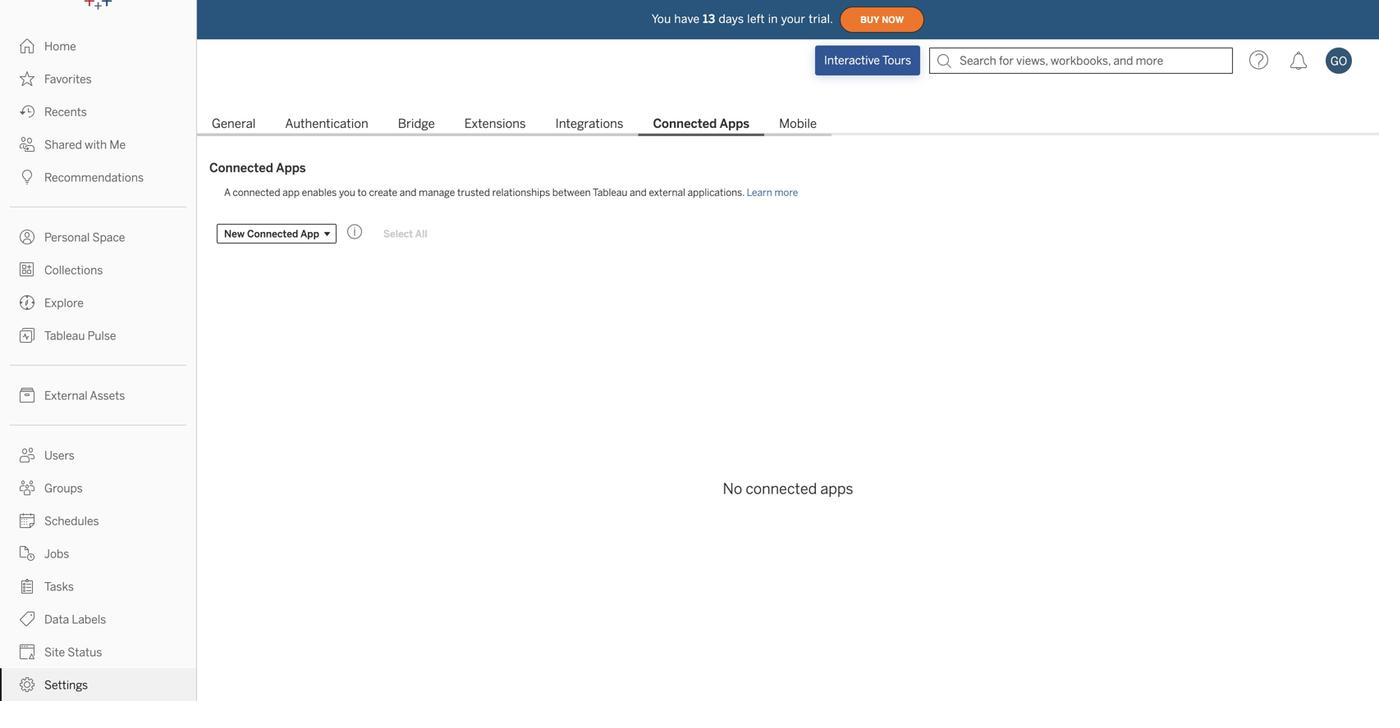 Task type: locate. For each thing, give the bounding box(es) containing it.
shared with me link
[[0, 128, 196, 161]]

apps
[[820, 481, 853, 498]]

have
[[674, 12, 700, 26]]

all
[[415, 228, 427, 240]]

connected up a
[[209, 161, 273, 176]]

1 horizontal spatial and
[[630, 187, 647, 199]]

sub-spaces tab list
[[197, 115, 1379, 136]]

connected
[[653, 117, 717, 131], [209, 161, 273, 176], [247, 228, 298, 240]]

favorites link
[[0, 62, 196, 95]]

applications.
[[688, 187, 745, 199]]

connected apps up applications.
[[653, 117, 750, 131]]

and
[[400, 187, 417, 199], [630, 187, 647, 199]]

site status
[[44, 646, 102, 660]]

connected up external
[[653, 117, 717, 131]]

me
[[109, 138, 126, 152]]

select
[[383, 228, 413, 240]]

settings
[[44, 679, 88, 693]]

explore
[[44, 297, 84, 310]]

and left external
[[630, 187, 647, 199]]

0 horizontal spatial apps
[[276, 161, 306, 176]]

interactive
[[824, 54, 880, 67]]

apps
[[720, 117, 750, 131], [276, 161, 306, 176]]

0 vertical spatial connected apps
[[653, 117, 750, 131]]

apps up app
[[276, 161, 306, 176]]

data labels link
[[0, 603, 196, 636]]

0 horizontal spatial and
[[400, 187, 417, 199]]

authentication
[[285, 117, 368, 131]]

apps left mobile at top
[[720, 117, 750, 131]]

general
[[212, 117, 256, 131]]

connected
[[233, 187, 280, 199], [746, 481, 817, 498]]

0 vertical spatial tableau
[[593, 187, 628, 199]]

1 vertical spatial apps
[[276, 161, 306, 176]]

13
[[703, 12, 715, 26]]

relationships
[[492, 187, 550, 199]]

connected inside the sub-spaces tab list
[[653, 117, 717, 131]]

home
[[44, 40, 76, 53]]

1 vertical spatial connected
[[746, 481, 817, 498]]

1 horizontal spatial tableau
[[593, 187, 628, 199]]

a connected app enables you to create and manage trusted relationships between tableau and external applications. learn more
[[224, 187, 798, 199]]

main navigation. press the up and down arrow keys to access links. element
[[0, 30, 196, 702]]

learn more link
[[747, 187, 798, 199]]

tableau
[[593, 187, 628, 199], [44, 330, 85, 343]]

0 vertical spatial connected
[[233, 187, 280, 199]]

schedules link
[[0, 505, 196, 538]]

connected left "app"
[[247, 228, 298, 240]]

tableau down explore
[[44, 330, 85, 343]]

1 and from the left
[[400, 187, 417, 199]]

0 horizontal spatial tableau
[[44, 330, 85, 343]]

status
[[68, 646, 102, 660]]

external assets
[[44, 390, 125, 403]]

tableau inside main navigation. press the up and down arrow keys to access links. element
[[44, 330, 85, 343]]

shared with me
[[44, 138, 126, 152]]

2 vertical spatial connected
[[247, 228, 298, 240]]

interactive tours
[[824, 54, 911, 67]]

0 vertical spatial apps
[[720, 117, 750, 131]]

1 horizontal spatial connected apps
[[653, 117, 750, 131]]

connected apps
[[653, 117, 750, 131], [209, 161, 306, 176]]

connected for apps
[[746, 481, 817, 498]]

connected right a
[[233, 187, 280, 199]]

0 vertical spatial connected
[[653, 117, 717, 131]]

0 horizontal spatial connected
[[233, 187, 280, 199]]

1 vertical spatial connected apps
[[209, 161, 306, 176]]

2 and from the left
[[630, 187, 647, 199]]

trusted
[[457, 187, 490, 199]]

with
[[85, 138, 107, 152]]

tableau inside no connected apps "main content"
[[593, 187, 628, 199]]

tours
[[882, 54, 911, 67]]

trial.
[[809, 12, 833, 26]]

tableau right between
[[593, 187, 628, 199]]

explore link
[[0, 286, 196, 319]]

0 horizontal spatial connected apps
[[209, 161, 306, 176]]

connected apps up a
[[209, 161, 306, 176]]

no connected apps main content
[[197, 82, 1379, 702]]

extensions
[[464, 117, 526, 131]]

and right create
[[400, 187, 417, 199]]

create
[[369, 187, 397, 199]]

jobs
[[44, 548, 69, 561]]

bridge
[[398, 117, 435, 131]]

mobile
[[779, 117, 817, 131]]

groups
[[44, 482, 83, 496]]

you
[[652, 12, 671, 26]]

integrations
[[555, 117, 623, 131]]

tableau pulse link
[[0, 319, 196, 352]]

users link
[[0, 439, 196, 472]]

navigation containing general
[[197, 112, 1379, 136]]

connected for app
[[233, 187, 280, 199]]

1 vertical spatial tableau
[[44, 330, 85, 343]]

connected inside 'popup button'
[[247, 228, 298, 240]]

no connected apps
[[723, 481, 853, 498]]

1 horizontal spatial apps
[[720, 117, 750, 131]]

connected right no
[[746, 481, 817, 498]]

settings link
[[0, 669, 196, 702]]

navigation
[[197, 112, 1379, 136]]

now
[[882, 15, 904, 25]]

app
[[300, 228, 319, 240]]

1 horizontal spatial connected
[[746, 481, 817, 498]]

in
[[768, 12, 778, 26]]



Task type: vqa. For each thing, say whether or not it's contained in the screenshot.
Tableau within No connected apps main content
yes



Task type: describe. For each thing, give the bounding box(es) containing it.
new connected app button
[[217, 224, 337, 244]]

external
[[44, 390, 88, 403]]

users
[[44, 449, 75, 463]]

labels
[[72, 614, 106, 627]]

manage
[[419, 187, 455, 199]]

recommendations
[[44, 171, 144, 185]]

site
[[44, 646, 65, 660]]

groups link
[[0, 472, 196, 505]]

space
[[92, 231, 125, 245]]

select all button
[[373, 224, 438, 244]]

you have 13 days left in your trial.
[[652, 12, 833, 26]]

your
[[781, 12, 805, 26]]

no
[[723, 481, 742, 498]]

buy
[[860, 15, 879, 25]]

external assets link
[[0, 379, 196, 412]]

tasks link
[[0, 571, 196, 603]]

connected app info tip image
[[346, 224, 363, 240]]

app
[[282, 187, 300, 199]]

1 vertical spatial connected
[[209, 161, 273, 176]]

data
[[44, 614, 69, 627]]

buy now
[[860, 15, 904, 25]]

new connected app
[[224, 228, 319, 240]]

shared
[[44, 138, 82, 152]]

left
[[747, 12, 765, 26]]

connected apps inside the sub-spaces tab list
[[653, 117, 750, 131]]

site status link
[[0, 636, 196, 669]]

between
[[552, 187, 591, 199]]

recents
[[44, 105, 87, 119]]

favorites
[[44, 73, 92, 86]]

learn
[[747, 187, 772, 199]]

a
[[224, 187, 230, 199]]

recommendations link
[[0, 161, 196, 194]]

tasks
[[44, 581, 74, 594]]

days
[[719, 12, 744, 26]]

data labels
[[44, 614, 106, 627]]

home link
[[0, 30, 196, 62]]

collections link
[[0, 254, 196, 286]]

tableau pulse
[[44, 330, 116, 343]]

more
[[774, 187, 798, 199]]

to
[[358, 187, 367, 199]]

schedules
[[44, 515, 99, 529]]

buy now button
[[840, 7, 924, 33]]

external
[[649, 187, 685, 199]]

you
[[339, 187, 355, 199]]

collections
[[44, 264, 103, 277]]

personal space link
[[0, 221, 196, 254]]

personal
[[44, 231, 90, 245]]

assets
[[90, 390, 125, 403]]

new
[[224, 228, 245, 240]]

pulse
[[88, 330, 116, 343]]

select all
[[383, 228, 427, 240]]

Search for views, workbooks, and more text field
[[929, 48, 1233, 74]]

personal space
[[44, 231, 125, 245]]

enables
[[302, 187, 337, 199]]

apps inside the sub-spaces tab list
[[720, 117, 750, 131]]

jobs link
[[0, 538, 196, 571]]

recents link
[[0, 95, 196, 128]]



